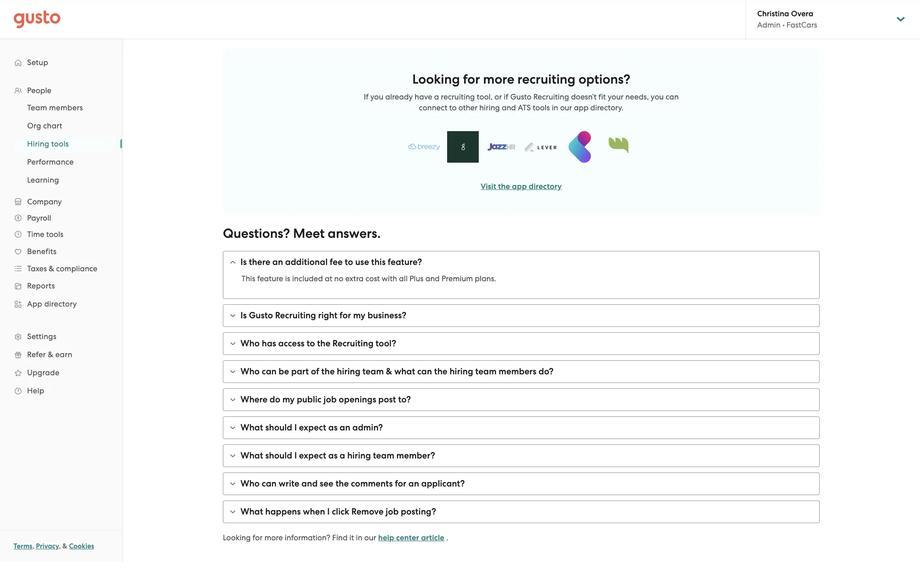 Task type: describe. For each thing, give the bounding box(es) containing it.
1 vertical spatial my
[[283, 394, 295, 405]]

article
[[421, 533, 445, 543]]

write
[[279, 478, 299, 489]]

feature
[[257, 274, 283, 283]]

questions?
[[223, 226, 290, 241]]

upgrade link
[[9, 365, 113, 381]]

is there an additional fee to use this feature?
[[241, 257, 422, 267]]

gusto inside dropdown button
[[249, 310, 273, 321]]

questions? meet answers.
[[223, 226, 381, 241]]

what should i expect as a hiring team member? button
[[223, 445, 819, 467]]

needs,
[[626, 92, 649, 101]]

team for member?
[[373, 450, 394, 461]]

is there an additional fee to use this feature? button
[[223, 251, 819, 273]]

app inside if you already have a recruiting tool, or if gusto recruiting doesn't fit your needs, you can connect to other hiring and ats tools in our app directory.
[[574, 103, 589, 112]]

additional
[[285, 257, 328, 267]]

i inside dropdown button
[[327, 507, 330, 517]]

& inside who can be part of the hiring team & what can the hiring team members do? "dropdown button"
[[386, 366, 392, 377]]

company
[[27, 197, 62, 206]]

recruiting inside if you already have a recruiting tool, or if gusto recruiting doesn't fit your needs, you can connect to other hiring and ats tools in our app directory.
[[441, 92, 475, 101]]

team members
[[27, 103, 83, 112]]

i for a
[[294, 450, 297, 461]]

payroll
[[27, 213, 51, 223]]

information?
[[285, 533, 330, 542]]

feature?
[[388, 257, 422, 267]]

more for recruiting
[[483, 71, 515, 87]]

compliance
[[56, 264, 97, 273]]

help
[[378, 533, 394, 543]]

our inside if you already have a recruiting tool, or if gusto recruiting doesn't fit your needs, you can connect to other hiring and ats tools in our app directory.
[[560, 103, 572, 112]]

who can be part of the hiring team & what can the hiring team members do? button
[[223, 361, 819, 383]]

what should i expect as a hiring team member?
[[241, 450, 435, 461]]

time
[[27, 230, 44, 239]]

directory.
[[591, 103, 624, 112]]

what happens when i click remove job posting?
[[241, 507, 436, 517]]

hiring
[[27, 139, 49, 148]]

should for what should i expect as a hiring team member?
[[265, 450, 292, 461]]

when
[[303, 507, 325, 517]]

click
[[332, 507, 349, 517]]

right
[[318, 310, 338, 321]]

meet
[[293, 226, 325, 241]]

fee
[[330, 257, 343, 267]]

to inside is there an additional fee to use this feature? dropdown button
[[345, 257, 353, 267]]

with
[[382, 274, 397, 283]]

looking for looking for more recruiting options?
[[412, 71, 460, 87]]

is
[[285, 274, 290, 283]]

•
[[783, 20, 785, 29]]

applicant?
[[421, 478, 465, 489]]

terms , privacy , & cookies
[[14, 542, 94, 550]]

christina
[[758, 9, 789, 19]]

expect for a
[[299, 450, 326, 461]]

hiring inside dropdown button
[[347, 450, 371, 461]]

app directory
[[27, 299, 77, 308]]

settings
[[27, 332, 56, 341]]

or
[[495, 92, 502, 101]]

happens
[[265, 507, 301, 517]]

where do my public job openings post to?
[[241, 394, 411, 405]]

tool?
[[376, 338, 396, 349]]

use
[[355, 257, 369, 267]]

who can write and see the comments for an applicant?
[[241, 478, 465, 489]]

looking for more recruiting options?
[[412, 71, 630, 87]]

taxes & compliance button
[[9, 260, 113, 277]]

it
[[350, 533, 354, 542]]

team for &
[[363, 366, 384, 377]]

other
[[459, 103, 478, 112]]

refer
[[27, 350, 46, 359]]

& inside taxes & compliance dropdown button
[[49, 264, 54, 273]]

an inside "dropdown button"
[[409, 478, 419, 489]]

0 vertical spatial recruiting
[[518, 71, 576, 87]]

what happens when i click remove job posting? button
[[223, 501, 819, 523]]

chart
[[43, 121, 62, 130]]

do
[[270, 394, 280, 405]]

part
[[291, 366, 309, 377]]

fastcars
[[787, 20, 818, 29]]

as for an
[[328, 422, 338, 433]]

setup
[[27, 58, 48, 67]]

visit
[[481, 182, 496, 191]]

what for what should i expect as a hiring team member?
[[241, 450, 263, 461]]

home image
[[14, 10, 61, 28]]

time tools
[[27, 230, 63, 239]]

hiring tools
[[27, 139, 69, 148]]

should for what should i expect as an admin?
[[265, 422, 292, 433]]

expect for an
[[299, 422, 326, 433]]

members inside list
[[49, 103, 83, 112]]

for inside looking for more information? find it in our help center article .
[[253, 533, 263, 542]]

terms link
[[14, 542, 32, 550]]

1 you from the left
[[371, 92, 384, 101]]

all
[[399, 274, 408, 283]]

1 horizontal spatial my
[[353, 310, 366, 321]]

as for a
[[328, 450, 338, 461]]

can inside if you already have a recruiting tool, or if gusto recruiting doesn't fit your needs, you can connect to other hiring and ats tools in our app directory.
[[666, 92, 679, 101]]

no
[[334, 274, 344, 283]]

where do my public job openings post to? button
[[223, 389, 819, 411]]

setup link
[[9, 54, 113, 71]]

included
[[292, 274, 323, 283]]

reports
[[27, 281, 55, 290]]

who has access to the recruiting tool?
[[241, 338, 396, 349]]

the right what
[[434, 366, 448, 377]]

plus
[[410, 274, 424, 283]]

& left cookies
[[62, 542, 67, 550]]

taxes
[[27, 264, 47, 273]]

gusto inside if you already have a recruiting tool, or if gusto recruiting doesn't fit your needs, you can connect to other hiring and ats tools in our app directory.
[[510, 92, 532, 101]]

cost
[[366, 274, 380, 283]]

what
[[394, 366, 415, 377]]

is for is there an additional fee to use this feature?
[[241, 257, 247, 267]]

this
[[371, 257, 386, 267]]

our inside looking for more information? find it in our help center article .
[[364, 533, 376, 542]]

benefits link
[[9, 243, 113, 260]]

1 vertical spatial and
[[426, 274, 440, 283]]

cookies button
[[69, 541, 94, 552]]

is for is gusto recruiting right for my business?
[[241, 310, 247, 321]]

member?
[[397, 450, 435, 461]]

the inside 'dropdown button'
[[317, 338, 331, 349]]

refer & earn
[[27, 350, 72, 359]]

settings link
[[9, 328, 113, 345]]

refer & earn link
[[9, 346, 113, 363]]



Task type: locate. For each thing, give the bounding box(es) containing it.
do?
[[539, 366, 554, 377]]

if
[[504, 92, 509, 101]]

learning link
[[16, 172, 113, 188]]

1 vertical spatial recruiting
[[275, 310, 316, 321]]

as
[[328, 422, 338, 433], [328, 450, 338, 461]]

0 vertical spatial looking
[[412, 71, 460, 87]]

benefits
[[27, 247, 57, 256]]

more up the or
[[483, 71, 515, 87]]

you right if on the left top of the page
[[371, 92, 384, 101]]

posting?
[[401, 507, 436, 517]]

visit the app directory
[[481, 182, 562, 191]]

, left cookies button
[[59, 542, 61, 550]]

2 list from the top
[[0, 99, 122, 189]]

more down happens at left
[[265, 533, 283, 542]]

the right the visit
[[498, 182, 510, 191]]

company button
[[9, 194, 113, 210]]

expect inside what should i expect as a hiring team member? dropdown button
[[299, 450, 326, 461]]

1 vertical spatial job
[[386, 507, 399, 517]]

an
[[272, 257, 283, 267], [340, 422, 350, 433], [409, 478, 419, 489]]

org
[[27, 121, 41, 130]]

1 should from the top
[[265, 422, 292, 433]]

is left "there"
[[241, 257, 247, 267]]

recruiting inside 'dropdown button'
[[333, 338, 374, 349]]

2 , from the left
[[59, 542, 61, 550]]

who inside 'dropdown button'
[[241, 338, 260, 349]]

fit
[[599, 92, 606, 101]]

3 what from the top
[[241, 507, 263, 517]]

i for an
[[294, 422, 297, 433]]

is gusto recruiting right for my business? button
[[223, 305, 819, 327]]

team down tool?
[[363, 366, 384, 377]]

in
[[552, 103, 558, 112], [356, 533, 363, 542]]

public
[[297, 394, 322, 405]]

what should i expect as an admin? button
[[223, 417, 819, 439]]

who for who has access to the recruiting tool?
[[241, 338, 260, 349]]

and inside if you already have a recruiting tool, or if gusto recruiting doesn't fit your needs, you can connect to other hiring and ats tools in our app directory.
[[502, 103, 516, 112]]

0 vertical spatial our
[[560, 103, 572, 112]]

options?
[[579, 71, 630, 87]]

a up connect
[[434, 92, 439, 101]]

1 vertical spatial is
[[241, 310, 247, 321]]

2 horizontal spatial and
[[502, 103, 516, 112]]

2 should from the top
[[265, 450, 292, 461]]

0 horizontal spatial in
[[356, 533, 363, 542]]

0 vertical spatial as
[[328, 422, 338, 433]]

0 horizontal spatial members
[[49, 103, 83, 112]]

1 vertical spatial in
[[356, 533, 363, 542]]

0 horizontal spatial recruiting
[[441, 92, 475, 101]]

tools
[[533, 103, 550, 112], [51, 139, 69, 148], [46, 230, 63, 239]]

2 vertical spatial who
[[241, 478, 260, 489]]

1 vertical spatial looking
[[223, 533, 251, 542]]

expect inside what should i expect as an admin? dropdown button
[[299, 422, 326, 433]]

recruiting left doesn't
[[534, 92, 569, 101]]

doesn't
[[571, 92, 597, 101]]

an up the feature
[[272, 257, 283, 267]]

& right taxes
[[49, 264, 54, 273]]

1 what from the top
[[241, 422, 263, 433]]

2 vertical spatial and
[[302, 478, 318, 489]]

job inside dropdown button
[[386, 507, 399, 517]]

admin?
[[353, 422, 383, 433]]

members inside "dropdown button"
[[499, 366, 537, 377]]

gusto up has
[[249, 310, 273, 321]]

1 vertical spatial should
[[265, 450, 292, 461]]

an down member?
[[409, 478, 419, 489]]

1 horizontal spatial recruiting
[[333, 338, 374, 349]]

app directory link
[[9, 296, 113, 312]]

recruiting up other
[[441, 92, 475, 101]]

as up what should i expect as a hiring team member? in the bottom left of the page
[[328, 422, 338, 433]]

tools inside dropdown button
[[46, 230, 63, 239]]

tools down payroll dropdown button
[[46, 230, 63, 239]]

0 horizontal spatial job
[[324, 394, 337, 405]]

what inside what should i expect as an admin? dropdown button
[[241, 422, 263, 433]]

in inside if you already have a recruiting tool, or if gusto recruiting doesn't fit your needs, you can connect to other hiring and ats tools in our app directory.
[[552, 103, 558, 112]]

1 horizontal spatial an
[[340, 422, 350, 433]]

recruiting up if you already have a recruiting tool, or if gusto recruiting doesn't fit your needs, you can connect to other hiring and ats tools in our app directory.
[[518, 71, 576, 87]]

can
[[666, 92, 679, 101], [262, 366, 277, 377], [417, 366, 432, 377], [262, 478, 277, 489]]

1 vertical spatial as
[[328, 450, 338, 461]]

can right what
[[417, 366, 432, 377]]

is
[[241, 257, 247, 267], [241, 310, 247, 321]]

and left see
[[302, 478, 318, 489]]

for inside "dropdown button"
[[395, 478, 407, 489]]

who for who can be part of the hiring team & what can the hiring team members do?
[[241, 366, 260, 377]]

for inside dropdown button
[[340, 310, 351, 321]]

remove
[[351, 507, 384, 517]]

1 horizontal spatial gusto
[[510, 92, 532, 101]]

0 horizontal spatial ,
[[32, 542, 34, 550]]

my left business?
[[353, 310, 366, 321]]

1 horizontal spatial in
[[552, 103, 558, 112]]

0 vertical spatial in
[[552, 103, 558, 112]]

0 horizontal spatial gusto
[[249, 310, 273, 321]]

gusto up ats
[[510, 92, 532, 101]]

0 horizontal spatial an
[[272, 257, 283, 267]]

0 horizontal spatial recruiting
[[275, 310, 316, 321]]

looking for more information? find it in our help center article .
[[223, 533, 448, 543]]

1 horizontal spatial looking
[[412, 71, 460, 87]]

0 vertical spatial directory
[[529, 182, 562, 191]]

team
[[27, 103, 47, 112]]

if
[[364, 92, 369, 101]]

, left privacy link
[[32, 542, 34, 550]]

performance link
[[16, 154, 113, 170]]

1 horizontal spatial you
[[651, 92, 664, 101]]

i up "write"
[[294, 450, 297, 461]]

1 vertical spatial recruiting
[[441, 92, 475, 101]]

what inside what should i expect as a hiring team member? dropdown button
[[241, 450, 263, 461]]

this feature is included at no extra cost with all plus and premium plans.
[[241, 274, 496, 283]]

0 horizontal spatial a
[[340, 450, 345, 461]]

a inside dropdown button
[[340, 450, 345, 461]]

your
[[608, 92, 624, 101]]

ats
[[518, 103, 531, 112]]

tools up performance "link"
[[51, 139, 69, 148]]

plans.
[[475, 274, 496, 283]]

a
[[434, 92, 439, 101], [340, 450, 345, 461]]

2 vertical spatial i
[[327, 507, 330, 517]]

1 horizontal spatial and
[[426, 274, 440, 283]]

what inside dropdown button
[[241, 507, 263, 517]]

& inside the refer & earn link
[[48, 350, 53, 359]]

1 vertical spatial what
[[241, 450, 263, 461]]

1 vertical spatial who
[[241, 366, 260, 377]]

1 vertical spatial more
[[265, 533, 283, 542]]

1 vertical spatial i
[[294, 450, 297, 461]]

looking
[[412, 71, 460, 87], [223, 533, 251, 542]]

should up "write"
[[265, 450, 292, 461]]

0 vertical spatial and
[[502, 103, 516, 112]]

the inside "dropdown button"
[[336, 478, 349, 489]]

expect down 'public'
[[299, 422, 326, 433]]

app
[[27, 299, 42, 308]]

0 vertical spatial gusto
[[510, 92, 532, 101]]

can inside "dropdown button"
[[262, 478, 277, 489]]

2 what from the top
[[241, 450, 263, 461]]

0 vertical spatial a
[[434, 92, 439, 101]]

as up see
[[328, 450, 338, 461]]

in right ats
[[552, 103, 558, 112]]

help link
[[9, 383, 113, 399]]

have
[[415, 92, 432, 101]]

0 horizontal spatial our
[[364, 533, 376, 542]]

and right plus on the left of page
[[426, 274, 440, 283]]

learning
[[27, 175, 59, 185]]

should down do
[[265, 422, 292, 433]]

0 vertical spatial recruiting
[[534, 92, 569, 101]]

1 horizontal spatial our
[[560, 103, 572, 112]]

members
[[49, 103, 83, 112], [499, 366, 537, 377]]

1 vertical spatial a
[[340, 450, 345, 461]]

who left has
[[241, 338, 260, 349]]

to left other
[[449, 103, 457, 112]]

the right see
[[336, 478, 349, 489]]

be
[[279, 366, 289, 377]]

0 vertical spatial to
[[449, 103, 457, 112]]

more inside looking for more information? find it in our help center article .
[[265, 533, 283, 542]]

integration logo image
[[447, 131, 479, 163], [564, 131, 596, 163], [486, 131, 518, 163], [603, 135, 634, 159], [525, 143, 557, 151], [408, 144, 440, 150]]

my right do
[[283, 394, 295, 405]]

0 vertical spatial tools
[[533, 103, 550, 112]]

0 vertical spatial members
[[49, 103, 83, 112]]

tools for hiring tools
[[51, 139, 69, 148]]

what should i expect as an admin?
[[241, 422, 383, 433]]

help center article link
[[378, 533, 445, 543]]

people
[[27, 86, 51, 95]]

is gusto recruiting right for my business?
[[241, 310, 406, 321]]

0 horizontal spatial and
[[302, 478, 318, 489]]

1 horizontal spatial app
[[574, 103, 589, 112]]

i left click
[[327, 507, 330, 517]]

1 as from the top
[[328, 422, 338, 433]]

0 vertical spatial my
[[353, 310, 366, 321]]

who inside "dropdown button"
[[241, 478, 260, 489]]

1 vertical spatial our
[[364, 533, 376, 542]]

1 who from the top
[[241, 338, 260, 349]]

team
[[363, 366, 384, 377], [475, 366, 497, 377], [373, 450, 394, 461]]

0 horizontal spatial more
[[265, 533, 283, 542]]

access
[[278, 338, 305, 349]]

1 vertical spatial app
[[512, 182, 527, 191]]

more for information?
[[265, 533, 283, 542]]

2 is from the top
[[241, 310, 247, 321]]

in inside looking for more information? find it in our help center article .
[[356, 533, 363, 542]]

list containing people
[[0, 82, 122, 400]]

can right needs,
[[666, 92, 679, 101]]

to inside who has access to the recruiting tool? 'dropdown button'
[[307, 338, 315, 349]]

payroll button
[[9, 210, 113, 226]]

tools for time tools
[[46, 230, 63, 239]]

directory inside list
[[44, 299, 77, 308]]

time tools button
[[9, 226, 113, 242]]

find
[[332, 533, 348, 542]]

overa
[[791, 9, 814, 19]]

0 vertical spatial an
[[272, 257, 283, 267]]

business?
[[368, 310, 406, 321]]

2 horizontal spatial recruiting
[[534, 92, 569, 101]]

our down doesn't
[[560, 103, 572, 112]]

2 vertical spatial recruiting
[[333, 338, 374, 349]]

an left admin?
[[340, 422, 350, 433]]

job inside dropdown button
[[324, 394, 337, 405]]

1 vertical spatial to
[[345, 257, 353, 267]]

0 horizontal spatial my
[[283, 394, 295, 405]]

i down 'public'
[[294, 422, 297, 433]]

premium
[[442, 274, 473, 283]]

recruiting up access at the bottom of the page
[[275, 310, 316, 321]]

2 vertical spatial to
[[307, 338, 315, 349]]

2 expect from the top
[[299, 450, 326, 461]]

upgrade
[[27, 368, 59, 377]]

what for what should i expect as an admin?
[[241, 422, 263, 433]]

1 horizontal spatial members
[[499, 366, 537, 377]]

and down if
[[502, 103, 516, 112]]

& left earn
[[48, 350, 53, 359]]

0 vertical spatial i
[[294, 422, 297, 433]]

1 horizontal spatial directory
[[529, 182, 562, 191]]

2 who from the top
[[241, 366, 260, 377]]

0 horizontal spatial app
[[512, 182, 527, 191]]

what for what happens when i click remove job posting?
[[241, 507, 263, 517]]

who for who can write and see the comments for an applicant?
[[241, 478, 260, 489]]

1 , from the left
[[32, 542, 34, 550]]

tools inside if you already have a recruiting tool, or if gusto recruiting doesn't fit your needs, you can connect to other hiring and ats tools in our app directory.
[[533, 103, 550, 112]]

2 as from the top
[[328, 450, 338, 461]]

0 horizontal spatial you
[[371, 92, 384, 101]]

a inside if you already have a recruiting tool, or if gusto recruiting doesn't fit your needs, you can connect to other hiring and ats tools in our app directory.
[[434, 92, 439, 101]]

the right of
[[321, 366, 335, 377]]

list
[[0, 82, 122, 400], [0, 99, 122, 189]]

who can write and see the comments for an applicant? button
[[223, 473, 819, 495]]

1 horizontal spatial ,
[[59, 542, 61, 550]]

to inside if you already have a recruiting tool, or if gusto recruiting doesn't fit your needs, you can connect to other hiring and ats tools in our app directory.
[[449, 103, 457, 112]]

0 horizontal spatial to
[[307, 338, 315, 349]]

1 vertical spatial gusto
[[249, 310, 273, 321]]

has
[[262, 338, 276, 349]]

in right it
[[356, 533, 363, 542]]

0 horizontal spatial directory
[[44, 299, 77, 308]]

team up comments
[[373, 450, 394, 461]]

recruiting
[[518, 71, 576, 87], [441, 92, 475, 101]]

2 vertical spatial an
[[409, 478, 419, 489]]

to right access at the bottom of the page
[[307, 338, 315, 349]]

2 you from the left
[[651, 92, 664, 101]]

gusto
[[510, 92, 532, 101], [249, 310, 273, 321]]

0 horizontal spatial looking
[[223, 533, 251, 542]]

for
[[463, 71, 480, 87], [340, 310, 351, 321], [395, 478, 407, 489], [253, 533, 263, 542]]

1 list from the top
[[0, 82, 122, 400]]

a up who can write and see the comments for an applicant? at the bottom
[[340, 450, 345, 461]]

& left what
[[386, 366, 392, 377]]

job
[[324, 394, 337, 405], [386, 507, 399, 517]]

team inside dropdown button
[[373, 450, 394, 461]]

0 vertical spatial app
[[574, 103, 589, 112]]

0 vertical spatial expect
[[299, 422, 326, 433]]

is down this
[[241, 310, 247, 321]]

recruiting inside if you already have a recruiting tool, or if gusto recruiting doesn't fit your needs, you can connect to other hiring and ats tools in our app directory.
[[534, 92, 569, 101]]

hiring tools link
[[16, 136, 113, 152]]

can left "write"
[[262, 478, 277, 489]]

1 vertical spatial tools
[[51, 139, 69, 148]]

looking for looking for more information? find it in our help center article .
[[223, 533, 251, 542]]

openings
[[339, 394, 376, 405]]

you right needs,
[[651, 92, 664, 101]]

1 horizontal spatial more
[[483, 71, 515, 87]]

help
[[27, 386, 44, 395]]

0 vertical spatial what
[[241, 422, 263, 433]]

tool,
[[477, 92, 493, 101]]

team down who has access to the recruiting tool? 'dropdown button' on the bottom
[[475, 366, 497, 377]]

our left help
[[364, 533, 376, 542]]

1 expect from the top
[[299, 422, 326, 433]]

1 vertical spatial an
[[340, 422, 350, 433]]

members down who has access to the recruiting tool? 'dropdown button' on the bottom
[[499, 366, 537, 377]]

3 who from the top
[[241, 478, 260, 489]]

recruiting inside dropdown button
[[275, 310, 316, 321]]

members down people dropdown button
[[49, 103, 83, 112]]

1 is from the top
[[241, 257, 247, 267]]

hiring inside if you already have a recruiting tool, or if gusto recruiting doesn't fit your needs, you can connect to other hiring and ats tools in our app directory.
[[479, 103, 500, 112]]

who up where
[[241, 366, 260, 377]]

and inside "dropdown button"
[[302, 478, 318, 489]]

who left "write"
[[241, 478, 260, 489]]

expect down what should i expect as an admin? on the bottom left of page
[[299, 450, 326, 461]]

.
[[446, 533, 448, 542]]

0 vertical spatial is
[[241, 257, 247, 267]]

recruiting left tool?
[[333, 338, 374, 349]]

who inside "dropdown button"
[[241, 366, 260, 377]]

1 vertical spatial expect
[[299, 450, 326, 461]]

can left be
[[262, 366, 277, 377]]

0 vertical spatial job
[[324, 394, 337, 405]]

1 horizontal spatial job
[[386, 507, 399, 517]]

job right remove
[[386, 507, 399, 517]]

2 horizontal spatial to
[[449, 103, 457, 112]]

to?
[[398, 394, 411, 405]]

tools right ats
[[533, 103, 550, 112]]

list containing team members
[[0, 99, 122, 189]]

privacy
[[36, 542, 59, 550]]

1 vertical spatial directory
[[44, 299, 77, 308]]

2 vertical spatial tools
[[46, 230, 63, 239]]

already
[[385, 92, 413, 101]]

app down doesn't
[[574, 103, 589, 112]]

comments
[[351, 478, 393, 489]]

app right the visit
[[512, 182, 527, 191]]

1 horizontal spatial recruiting
[[518, 71, 576, 87]]

the down is gusto recruiting right for my business?
[[317, 338, 331, 349]]

2 vertical spatial what
[[241, 507, 263, 517]]

1 horizontal spatial a
[[434, 92, 439, 101]]

team members link
[[16, 99, 113, 116]]

2 horizontal spatial an
[[409, 478, 419, 489]]

0 vertical spatial should
[[265, 422, 292, 433]]

to right fee
[[345, 257, 353, 267]]

looking inside looking for more information? find it in our help center article .
[[223, 533, 251, 542]]

0 vertical spatial more
[[483, 71, 515, 87]]

1 vertical spatial members
[[499, 366, 537, 377]]

gusto navigation element
[[0, 39, 122, 414]]

job right 'public'
[[324, 394, 337, 405]]

of
[[311, 366, 319, 377]]

0 vertical spatial who
[[241, 338, 260, 349]]

post
[[378, 394, 396, 405]]

earn
[[55, 350, 72, 359]]

1 horizontal spatial to
[[345, 257, 353, 267]]



Task type: vqa. For each thing, say whether or not it's contained in the screenshot.
'REVIEW'
no



